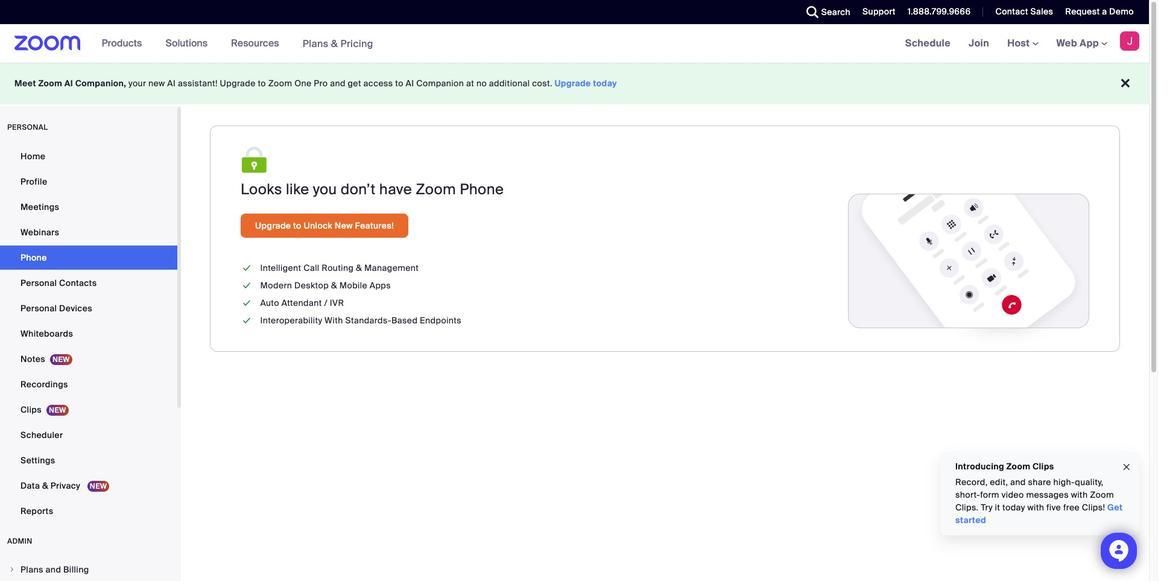 Task type: describe. For each thing, give the bounding box(es) containing it.
share
[[1029, 477, 1052, 488]]

today inside 'record, edit, and share high-quality, short-form video messages with zoom clips. try it today with five free clips!'
[[1003, 502, 1026, 513]]

and inside the meet zoom ai companion, footer
[[330, 78, 346, 89]]

call
[[304, 263, 320, 273]]

no
[[477, 78, 487, 89]]

right image
[[8, 566, 16, 573]]

upgrade inside upgrade to unlock new features! button
[[255, 220, 291, 231]]

short-
[[956, 489, 981, 500]]

plans and billing
[[21, 564, 89, 575]]

messages
[[1027, 489, 1069, 500]]

upgrade right cost.
[[555, 78, 591, 89]]

get
[[348, 78, 361, 89]]

recordings link
[[0, 372, 177, 397]]

personal contacts link
[[0, 271, 177, 295]]

resources button
[[231, 24, 285, 63]]

upgrade down product information navigation
[[220, 78, 256, 89]]

modern
[[260, 280, 292, 291]]

plans and billing menu item
[[0, 558, 177, 581]]

looks
[[241, 180, 282, 199]]

checked image
[[241, 314, 253, 327]]

home link
[[0, 144, 177, 168]]

intelligent
[[260, 263, 302, 273]]

edit,
[[991, 477, 1009, 488]]

settings
[[21, 455, 55, 466]]

unlock
[[304, 220, 333, 231]]

zoom logo image
[[14, 36, 81, 51]]

to inside button
[[293, 220, 302, 231]]

& inside personal menu menu
[[42, 480, 48, 491]]

settings link
[[0, 448, 177, 473]]

auto attendant / ivr
[[260, 298, 344, 308]]

request
[[1066, 6, 1101, 17]]

pricing
[[341, 37, 374, 50]]

phone inside phone link
[[21, 252, 47, 263]]

intelligent call routing & management
[[260, 263, 419, 273]]

standards-
[[346, 315, 392, 326]]

meet zoom ai companion, your new ai assistant! upgrade to zoom one pro and get access to ai companion at no additional cost. upgrade today
[[14, 78, 617, 89]]

contacts
[[59, 278, 97, 289]]

1 ai from the left
[[64, 78, 73, 89]]

scheduler link
[[0, 423, 177, 447]]

at
[[467, 78, 474, 89]]

join link
[[960, 24, 999, 63]]

desktop
[[295, 280, 329, 291]]

started
[[956, 515, 987, 526]]

assistant!
[[178, 78, 218, 89]]

auto
[[260, 298, 279, 308]]

& inside product information navigation
[[331, 37, 338, 50]]

routing
[[322, 263, 354, 273]]

mobile
[[340, 280, 368, 291]]

reports
[[21, 506, 53, 517]]

access
[[364, 78, 393, 89]]

solutions button
[[166, 24, 213, 63]]

demo
[[1110, 6, 1135, 17]]

resources
[[231, 37, 279, 49]]

video
[[1002, 489, 1025, 500]]

home
[[21, 151, 45, 162]]

personal contacts
[[21, 278, 97, 289]]

meetings navigation
[[897, 24, 1150, 63]]

data
[[21, 480, 40, 491]]

whiteboards link
[[0, 322, 177, 346]]

meet
[[14, 78, 36, 89]]

five
[[1047, 502, 1062, 513]]

interoperability
[[260, 315, 323, 326]]

free
[[1064, 502, 1080, 513]]

upgrade to unlock new features!
[[255, 220, 394, 231]]

interoperability with standards-based endpoints
[[260, 315, 462, 326]]

based
[[392, 315, 418, 326]]

management
[[365, 263, 419, 273]]

0 vertical spatial with
[[1072, 489, 1088, 500]]

profile picture image
[[1121, 31, 1140, 51]]

data & privacy link
[[0, 474, 177, 498]]

2 ai from the left
[[167, 78, 176, 89]]

personal menu menu
[[0, 144, 177, 524]]

billing
[[63, 564, 89, 575]]

ivr
[[330, 298, 344, 308]]

& up ivr
[[331, 280, 337, 291]]

0 horizontal spatial with
[[1028, 502, 1045, 513]]

personal
[[7, 123, 48, 132]]

quality,
[[1076, 477, 1104, 488]]

meetings link
[[0, 195, 177, 219]]

clips link
[[0, 398, 177, 422]]

looks like you don't have zoom phone
[[241, 180, 504, 199]]

plans for plans & pricing
[[303, 37, 329, 50]]

introducing zoom clips
[[956, 461, 1055, 472]]

get started
[[956, 502, 1123, 526]]



Task type: locate. For each thing, give the bounding box(es) containing it.
reports link
[[0, 499, 177, 523]]

and up video
[[1011, 477, 1026, 488]]

checked image up checked icon
[[241, 297, 253, 310]]

clips.
[[956, 502, 979, 513]]

1 horizontal spatial and
[[330, 78, 346, 89]]

new
[[149, 78, 165, 89]]

0 vertical spatial plans
[[303, 37, 329, 50]]

plans & pricing
[[303, 37, 374, 50]]

contact sales
[[996, 6, 1054, 17]]

request a demo
[[1066, 6, 1135, 17]]

1 vertical spatial clips
[[1033, 461, 1055, 472]]

close image
[[1123, 460, 1132, 474]]

privacy
[[51, 480, 80, 491]]

solutions
[[166, 37, 208, 49]]

zoom up edit,
[[1007, 461, 1031, 472]]

1 horizontal spatial clips
[[1033, 461, 1055, 472]]

1 vertical spatial with
[[1028, 502, 1045, 513]]

introducing
[[956, 461, 1005, 472]]

1 checked image from the top
[[241, 262, 253, 275]]

checked image for modern
[[241, 279, 253, 292]]

product information navigation
[[93, 24, 383, 63]]

a
[[1103, 6, 1108, 17]]

0 horizontal spatial ai
[[64, 78, 73, 89]]

0 vertical spatial clips
[[21, 404, 42, 415]]

personal devices
[[21, 303, 92, 314]]

clips up the share
[[1033, 461, 1055, 472]]

host
[[1008, 37, 1033, 49]]

to left the unlock
[[293, 220, 302, 231]]

personal for personal contacts
[[21, 278, 57, 289]]

recordings
[[21, 379, 68, 390]]

checked image for auto
[[241, 297, 253, 310]]

today inside the meet zoom ai companion, footer
[[594, 78, 617, 89]]

zoom up "clips!" at the right of the page
[[1091, 489, 1115, 500]]

3 ai from the left
[[406, 78, 414, 89]]

2 checked image from the top
[[241, 279, 253, 292]]

request a demo link
[[1057, 0, 1150, 24], [1066, 6, 1135, 17]]

sales
[[1031, 6, 1054, 17]]

to
[[258, 78, 266, 89], [396, 78, 404, 89], [293, 220, 302, 231]]

schedule
[[906, 37, 951, 49]]

checked image
[[241, 262, 253, 275], [241, 279, 253, 292], [241, 297, 253, 310]]

2 vertical spatial and
[[46, 564, 61, 575]]

checked image left the modern
[[241, 279, 253, 292]]

contact
[[996, 6, 1029, 17]]

whiteboards
[[21, 328, 73, 339]]

have
[[380, 180, 412, 199]]

1 vertical spatial checked image
[[241, 279, 253, 292]]

clips inside personal menu menu
[[21, 404, 42, 415]]

with
[[325, 315, 343, 326]]

zoom
[[38, 78, 62, 89], [268, 78, 292, 89], [416, 180, 456, 199], [1007, 461, 1031, 472], [1091, 489, 1115, 500]]

it
[[996, 502, 1001, 513]]

1 horizontal spatial with
[[1072, 489, 1088, 500]]

2 horizontal spatial to
[[396, 78, 404, 89]]

0 vertical spatial personal
[[21, 278, 57, 289]]

0 horizontal spatial to
[[258, 78, 266, 89]]

profile link
[[0, 170, 177, 194]]

1 horizontal spatial ai
[[167, 78, 176, 89]]

checked image for intelligent
[[241, 262, 253, 275]]

with down the messages
[[1028, 502, 1045, 513]]

& left 'pricing'
[[331, 37, 338, 50]]

2 vertical spatial checked image
[[241, 297, 253, 310]]

0 vertical spatial today
[[594, 78, 617, 89]]

& right the data
[[42, 480, 48, 491]]

banner containing products
[[0, 24, 1150, 63]]

meetings
[[21, 202, 59, 212]]

1 horizontal spatial phone
[[460, 180, 504, 199]]

1 vertical spatial today
[[1003, 502, 1026, 513]]

meet zoom ai companion, footer
[[0, 63, 1150, 104]]

personal up personal devices
[[21, 278, 57, 289]]

banner
[[0, 24, 1150, 63]]

host button
[[1008, 37, 1039, 49]]

0 horizontal spatial and
[[46, 564, 61, 575]]

and inside 'record, edit, and share high-quality, short-form video messages with zoom clips. try it today with five free clips!'
[[1011, 477, 1026, 488]]

0 horizontal spatial phone
[[21, 252, 47, 263]]

checked image left 'intelligent'
[[241, 262, 253, 275]]

one
[[295, 78, 312, 89]]

and left billing
[[46, 564, 61, 575]]

notes link
[[0, 347, 177, 371]]

products button
[[102, 24, 148, 63]]

companion,
[[75, 78, 126, 89]]

personal up whiteboards
[[21, 303, 57, 314]]

cost.
[[532, 78, 553, 89]]

zoom left one
[[268, 78, 292, 89]]

support
[[863, 6, 896, 17]]

zoom inside 'record, edit, and share high-quality, short-form video messages with zoom clips. try it today with five free clips!'
[[1091, 489, 1115, 500]]

1 horizontal spatial plans
[[303, 37, 329, 50]]

with
[[1072, 489, 1088, 500], [1028, 502, 1045, 513]]

web app
[[1057, 37, 1100, 49]]

clips
[[21, 404, 42, 415], [1033, 461, 1055, 472]]

ai left companion
[[406, 78, 414, 89]]

0 horizontal spatial today
[[594, 78, 617, 89]]

0 vertical spatial and
[[330, 78, 346, 89]]

and
[[330, 78, 346, 89], [1011, 477, 1026, 488], [46, 564, 61, 575]]

and left get
[[330, 78, 346, 89]]

don't
[[341, 180, 376, 199]]

join
[[969, 37, 990, 49]]

0 vertical spatial phone
[[460, 180, 504, 199]]

2 horizontal spatial and
[[1011, 477, 1026, 488]]

like
[[286, 180, 309, 199]]

zoom right the have
[[416, 180, 456, 199]]

clips!
[[1083, 502, 1106, 513]]

0 vertical spatial checked image
[[241, 262, 253, 275]]

0 horizontal spatial plans
[[21, 564, 43, 575]]

1 vertical spatial personal
[[21, 303, 57, 314]]

ai right new
[[167, 78, 176, 89]]

phone
[[460, 180, 504, 199], [21, 252, 47, 263]]

& up mobile
[[356, 263, 362, 273]]

webinars
[[21, 227, 59, 238]]

pro
[[314, 78, 328, 89]]

plans right the right image
[[21, 564, 43, 575]]

to right the access
[[396, 78, 404, 89]]

apps
[[370, 280, 391, 291]]

0 horizontal spatial clips
[[21, 404, 42, 415]]

modern desktop & mobile apps
[[260, 280, 391, 291]]

phone link
[[0, 246, 177, 270]]

admin
[[7, 537, 32, 546]]

additional
[[489, 78, 530, 89]]

zoom right "meet"
[[38, 78, 62, 89]]

3 checked image from the top
[[241, 297, 253, 310]]

plans for plans and billing
[[21, 564, 43, 575]]

new
[[335, 220, 353, 231]]

personal for personal devices
[[21, 303, 57, 314]]

search button
[[798, 0, 854, 24]]

1 personal from the top
[[21, 278, 57, 289]]

web app button
[[1057, 37, 1108, 49]]

plans & pricing link
[[303, 37, 374, 50], [303, 37, 374, 50]]

2 personal from the top
[[21, 303, 57, 314]]

2 horizontal spatial ai
[[406, 78, 414, 89]]

and inside menu item
[[46, 564, 61, 575]]

1 horizontal spatial to
[[293, 220, 302, 231]]

search
[[822, 7, 851, 18]]

profile
[[21, 176, 47, 187]]

1 vertical spatial phone
[[21, 252, 47, 263]]

ai left companion,
[[64, 78, 73, 89]]

1 vertical spatial plans
[[21, 564, 43, 575]]

plans inside product information navigation
[[303, 37, 329, 50]]

plans up meet zoom ai companion, your new ai assistant! upgrade to zoom one pro and get access to ai companion at no additional cost. upgrade today
[[303, 37, 329, 50]]

notes
[[21, 354, 45, 365]]

record,
[[956, 477, 988, 488]]

upgrade to unlock new features! button
[[241, 214, 409, 238]]

personal
[[21, 278, 57, 289], [21, 303, 57, 314]]

plans inside menu item
[[21, 564, 43, 575]]

companion
[[417, 78, 464, 89]]

form
[[981, 489, 1000, 500]]

1.888.799.9666 button
[[899, 0, 974, 24], [908, 6, 971, 17]]

1 vertical spatial and
[[1011, 477, 1026, 488]]

upgrade down looks on the left
[[255, 220, 291, 231]]

1 horizontal spatial today
[[1003, 502, 1026, 513]]

attendant
[[282, 298, 322, 308]]

/
[[324, 298, 328, 308]]

schedule link
[[897, 24, 960, 63]]

get started link
[[956, 502, 1123, 526]]

features!
[[355, 220, 394, 231]]

to down resources dropdown button
[[258, 78, 266, 89]]

get
[[1108, 502, 1123, 513]]

clips up scheduler
[[21, 404, 42, 415]]

endpoints
[[420, 315, 462, 326]]

with up free
[[1072, 489, 1088, 500]]



Task type: vqa. For each thing, say whether or not it's contained in the screenshot.
plans inside menu item
yes



